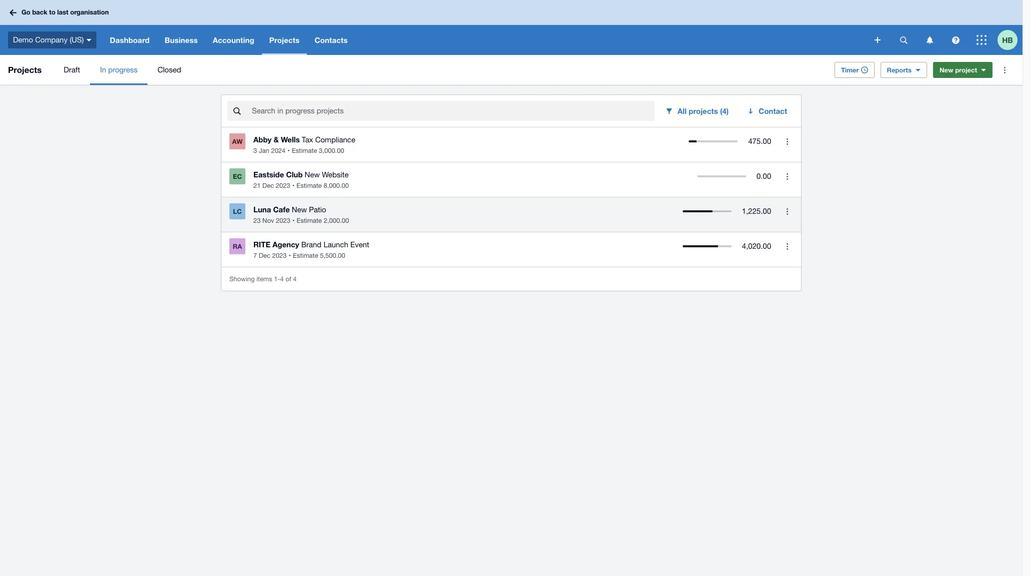 Task type: locate. For each thing, give the bounding box(es) containing it.
club
[[286, 170, 303, 179]]

2023 inside eastside club new website 21 dec 2023 • estimate 8,000.00
[[276, 182, 290, 190]]

2 vertical spatial new
[[292, 206, 307, 214]]

1 vertical spatial 2023
[[276, 217, 291, 225]]

in progress link
[[90, 55, 148, 85]]

estimate down patio
[[297, 217, 322, 225]]

navigation
[[102, 25, 868, 55]]

estimate down brand
[[293, 252, 318, 260]]

new left project
[[940, 66, 954, 74]]

3,000.00
[[319, 147, 344, 155]]

1 vertical spatial dec
[[259, 252, 271, 260]]

2023 down cafe
[[276, 217, 291, 225]]

8,000.00
[[324, 182, 349, 190]]

• up the agency
[[293, 217, 295, 225]]

demo company (us) button
[[0, 25, 102, 55]]

• down club
[[292, 182, 295, 190]]

svg image inside demo company (us) popup button
[[86, 39, 91, 41]]

ra
[[233, 243, 242, 251]]

accounting button
[[205, 25, 262, 55]]

1-
[[274, 275, 280, 283]]

organisation
[[70, 8, 109, 16]]

estimate down tax
[[292, 147, 317, 155]]

0 horizontal spatial 4
[[280, 275, 284, 283]]

svg image
[[977, 35, 987, 45], [900, 36, 908, 44], [875, 37, 881, 43]]

reports button
[[881, 62, 928, 78]]

all
[[678, 107, 687, 116]]

4 right of
[[293, 275, 297, 283]]

dashboard
[[110, 36, 150, 45]]

aw
[[232, 138, 243, 146]]

svg image
[[10, 9, 17, 16], [927, 36, 933, 44], [952, 36, 960, 44], [86, 39, 91, 41]]

more options image
[[995, 60, 1015, 80], [778, 167, 798, 187], [778, 202, 798, 222], [778, 237, 798, 257]]

new
[[940, 66, 954, 74], [305, 171, 320, 179], [292, 206, 307, 214]]

2023 down the agency
[[272, 252, 287, 260]]

new right club
[[305, 171, 320, 179]]

business
[[165, 36, 198, 45]]

lc
[[233, 208, 242, 216]]

projects inside projects dropdown button
[[269, 36, 300, 45]]

contacts
[[315, 36, 348, 45]]

estimate inside the 'abby & wells tax compliance 3 jan 2024 • estimate 3,000.00'
[[292, 147, 317, 155]]

contacts button
[[307, 25, 355, 55]]

svg image up reports popup button
[[927, 36, 933, 44]]

new for luna cafe
[[292, 206, 307, 214]]

company
[[35, 35, 68, 44]]

navigation containing dashboard
[[102, 25, 868, 55]]

2023 inside 'luna cafe new patio 23 nov 2023 • estimate 2,000.00'
[[276, 217, 291, 225]]

accounting
[[213, 36, 254, 45]]

3
[[254, 147, 257, 155]]

draft link
[[54, 55, 90, 85]]

items
[[257, 275, 272, 283]]

1 vertical spatial new
[[305, 171, 320, 179]]

•
[[288, 147, 290, 155], [292, 182, 295, 190], [293, 217, 295, 225], [289, 252, 291, 260]]

dec right 21
[[263, 182, 274, 190]]

estimate
[[292, 147, 317, 155], [297, 182, 322, 190], [297, 217, 322, 225], [293, 252, 318, 260]]

4
[[280, 275, 284, 283], [293, 275, 297, 283]]

banner
[[0, 0, 1023, 55]]

timer button
[[835, 62, 875, 78]]

• inside rite agency brand launch event 7 dec 2023 • estimate 5,500.00
[[289, 252, 291, 260]]

eastside club new website 21 dec 2023 • estimate 8,000.00
[[254, 170, 349, 190]]

(4)
[[721, 107, 729, 116]]

draft
[[64, 66, 80, 74]]

dec inside eastside club new website 21 dec 2023 • estimate 8,000.00
[[263, 182, 274, 190]]

dec right "7"
[[259, 252, 271, 260]]

new inside eastside club new website 21 dec 2023 • estimate 8,000.00
[[305, 171, 320, 179]]

dec inside rite agency brand launch event 7 dec 2023 • estimate 5,500.00
[[259, 252, 271, 260]]

closed
[[158, 66, 181, 74]]

2023 down club
[[276, 182, 290, 190]]

• right the 2024
[[288, 147, 290, 155]]

rite
[[254, 240, 271, 249]]

2023
[[276, 182, 290, 190], [276, 217, 291, 225], [272, 252, 287, 260]]

projects down demo
[[8, 65, 42, 75]]

agency
[[273, 240, 299, 249]]

project
[[956, 66, 978, 74]]

go back to last organisation link
[[6, 4, 115, 21]]

back
[[32, 8, 47, 16]]

2 4 from the left
[[293, 275, 297, 283]]

more options image for agency
[[778, 237, 798, 257]]

to
[[49, 8, 55, 16]]

svg image right (us)
[[86, 39, 91, 41]]

projects left contacts dropdown button
[[269, 36, 300, 45]]

svg image left go
[[10, 9, 17, 16]]

• inside 'luna cafe new patio 23 nov 2023 • estimate 2,000.00'
[[293, 217, 295, 225]]

0 vertical spatial 2023
[[276, 182, 290, 190]]

more options image right "4,020.00"
[[778, 237, 798, 257]]

1 4 from the left
[[280, 275, 284, 283]]

more options image right 0.00
[[778, 167, 798, 187]]

website
[[322, 171, 349, 179]]

1 horizontal spatial 4
[[293, 275, 297, 283]]

new inside 'luna cafe new patio 23 nov 2023 • estimate 2,000.00'
[[292, 206, 307, 214]]

new project button
[[934, 62, 993, 78]]

estimate down club
[[297, 182, 322, 190]]

launch
[[324, 241, 349, 249]]

new right cafe
[[292, 206, 307, 214]]

1 horizontal spatial projects
[[269, 36, 300, 45]]

1 vertical spatial projects
[[8, 65, 42, 75]]

• down the agency
[[289, 252, 291, 260]]

0 vertical spatial dec
[[263, 182, 274, 190]]

estimate inside eastside club new website 21 dec 2023 • estimate 8,000.00
[[297, 182, 322, 190]]

go
[[22, 8, 30, 16]]

0 vertical spatial projects
[[269, 36, 300, 45]]

dashboard link
[[102, 25, 157, 55]]

brand
[[301, 241, 322, 249]]

abby & wells tax compliance 3 jan 2024 • estimate 3,000.00
[[254, 135, 356, 155]]

2 vertical spatial 2023
[[272, 252, 287, 260]]

contact button
[[741, 101, 796, 121]]

dec
[[263, 182, 274, 190], [259, 252, 271, 260]]

event
[[351, 241, 370, 249]]

0 vertical spatial new
[[940, 66, 954, 74]]

more options image right 1,225.00
[[778, 202, 798, 222]]

luna cafe new patio 23 nov 2023 • estimate 2,000.00
[[254, 205, 349, 225]]

in
[[100, 66, 106, 74]]

projects
[[269, 36, 300, 45], [8, 65, 42, 75]]

4 left of
[[280, 275, 284, 283]]

hb
[[1003, 35, 1014, 44]]

hb button
[[998, 25, 1023, 55]]



Task type: vqa. For each thing, say whether or not it's contained in the screenshot.


Task type: describe. For each thing, give the bounding box(es) containing it.
2023 for cafe
[[276, 217, 291, 225]]

7
[[254, 252, 257, 260]]

luna
[[254, 205, 271, 214]]

(us)
[[70, 35, 84, 44]]

ec
[[233, 173, 242, 181]]

of
[[286, 275, 291, 283]]

2,000.00
[[324, 217, 349, 225]]

new inside new project popup button
[[940, 66, 954, 74]]

jan
[[259, 147, 269, 155]]

cafe
[[273, 205, 290, 214]]

patio
[[309, 206, 326, 214]]

projects
[[689, 107, 719, 116]]

banner containing hb
[[0, 0, 1023, 55]]

2023 inside rite agency brand launch event 7 dec 2023 • estimate 5,500.00
[[272, 252, 287, 260]]

new project
[[940, 66, 978, 74]]

23
[[254, 217, 261, 225]]

5,500.00
[[320, 252, 346, 260]]

2 horizontal spatial svg image
[[977, 35, 987, 45]]

in progress
[[100, 66, 138, 74]]

21
[[254, 182, 261, 190]]

reports
[[887, 66, 912, 74]]

• inside the 'abby & wells tax compliance 3 jan 2024 • estimate 3,000.00'
[[288, 147, 290, 155]]

0.00
[[757, 172, 772, 181]]

demo
[[13, 35, 33, 44]]

wells
[[281, 135, 300, 144]]

more options image down hb
[[995, 60, 1015, 80]]

navigation inside banner
[[102, 25, 868, 55]]

all projects (4)
[[678, 107, 729, 116]]

tax
[[302, 136, 313, 144]]

all projects (4) button
[[659, 101, 737, 121]]

timer
[[842, 66, 859, 74]]

• inside eastside club new website 21 dec 2023 • estimate 8,000.00
[[292, 182, 295, 190]]

0 horizontal spatial svg image
[[875, 37, 881, 43]]

2023 for club
[[276, 182, 290, 190]]

closed link
[[148, 55, 191, 85]]

4,020.00
[[742, 242, 772, 251]]

1 horizontal spatial svg image
[[900, 36, 908, 44]]

go back to last organisation
[[22, 8, 109, 16]]

more options image for club
[[778, 167, 798, 187]]

demo company (us)
[[13, 35, 84, 44]]

svg image inside go back to last organisation link
[[10, 9, 17, 16]]

0 horizontal spatial projects
[[8, 65, 42, 75]]

showing
[[230, 275, 255, 283]]

rite agency brand launch event 7 dec 2023 • estimate 5,500.00
[[254, 240, 370, 260]]

475.00
[[749, 137, 772, 146]]

more options image for cafe
[[778, 202, 798, 222]]

estimate inside 'luna cafe new patio 23 nov 2023 • estimate 2,000.00'
[[297, 217, 322, 225]]

2024
[[271, 147, 286, 155]]

&
[[274, 135, 279, 144]]

contact
[[759, 107, 788, 116]]

svg image up new project
[[952, 36, 960, 44]]

progress
[[108, 66, 138, 74]]

business button
[[157, 25, 205, 55]]

estimate inside rite agency brand launch event 7 dec 2023 • estimate 5,500.00
[[293, 252, 318, 260]]

last
[[57, 8, 68, 16]]

projects button
[[262, 25, 307, 55]]

new for eastside club
[[305, 171, 320, 179]]

1,225.00
[[742, 207, 772, 216]]

showing items 1-4 of 4
[[230, 275, 297, 283]]

Search in progress projects search field
[[251, 102, 655, 121]]

eastside
[[254, 170, 284, 179]]

compliance
[[315, 136, 356, 144]]

abby
[[254, 135, 272, 144]]

nov
[[263, 217, 274, 225]]

more options image
[[778, 132, 798, 152]]



